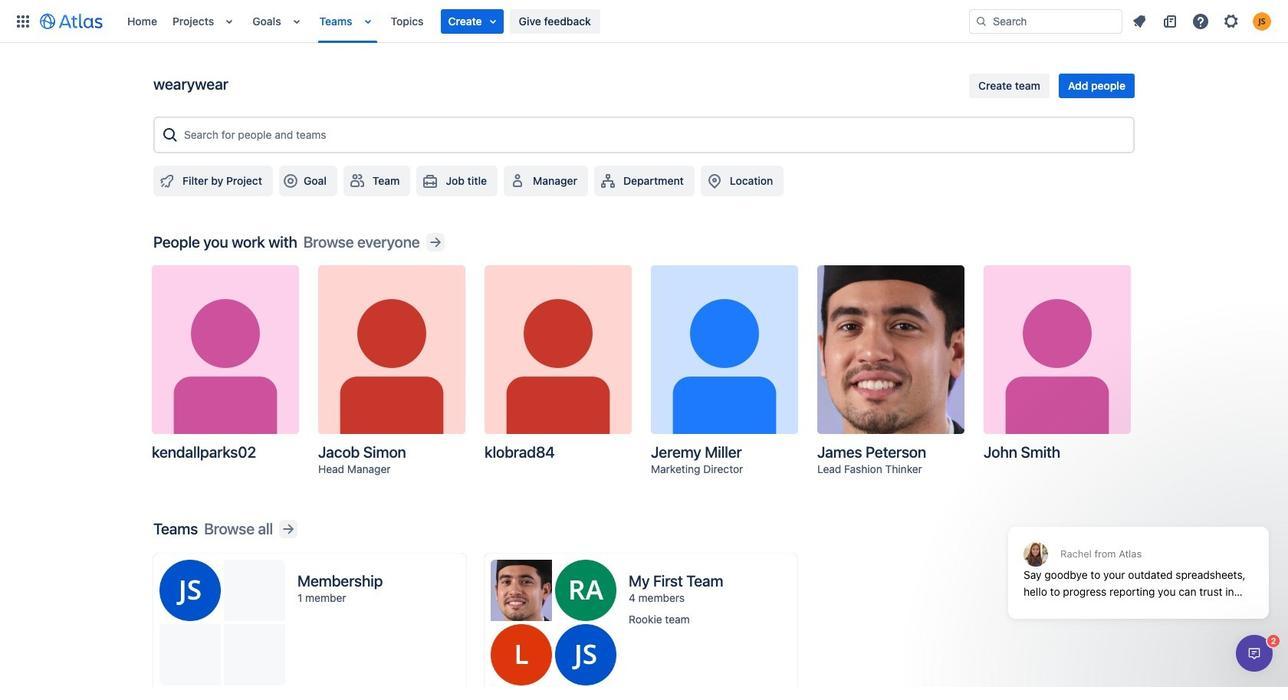 Task type: locate. For each thing, give the bounding box(es) containing it.
browse everyone image
[[426, 233, 444, 252]]

0 vertical spatial dialog
[[1001, 489, 1277, 630]]

None search field
[[969, 9, 1123, 33]]

switch to... image
[[14, 12, 32, 30]]

notifications image
[[1130, 12, 1149, 30]]

help image
[[1192, 12, 1210, 30]]

settings image
[[1222, 12, 1241, 30]]

dialog
[[1001, 489, 1277, 630], [1236, 635, 1273, 672]]

top element
[[9, 0, 969, 43]]

list
[[120, 0, 969, 43], [1126, 9, 1279, 33]]

0 horizontal spatial list
[[120, 0, 969, 43]]

list item
[[441, 9, 504, 33]]

search for people and teams image
[[161, 126, 179, 144]]

search image
[[975, 15, 988, 27]]

banner
[[0, 0, 1288, 43]]



Task type: describe. For each thing, give the bounding box(es) containing it.
list item inside top element
[[441, 9, 504, 33]]

browse all image
[[279, 520, 298, 538]]

1 vertical spatial dialog
[[1236, 635, 1273, 672]]

account image
[[1253, 12, 1271, 30]]

1 horizontal spatial list
[[1126, 9, 1279, 33]]

Search for people and teams field
[[179, 121, 1127, 149]]

Search field
[[969, 9, 1123, 33]]



Task type: vqa. For each thing, say whether or not it's contained in the screenshot.
list item
yes



